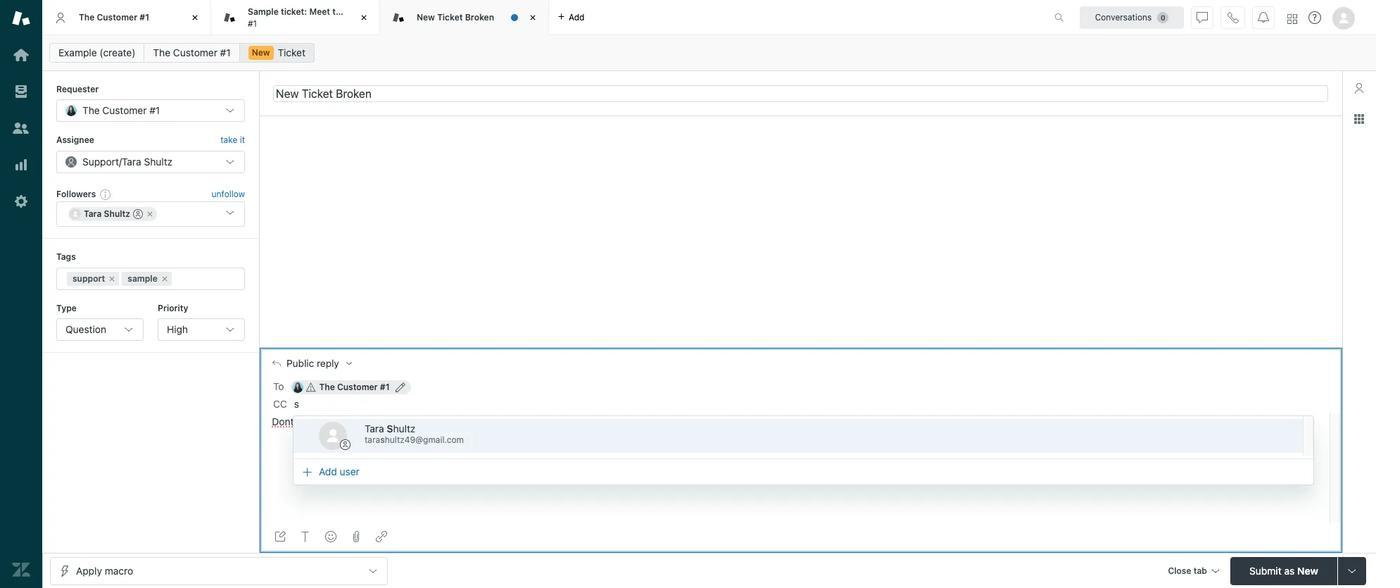 Task type: describe. For each thing, give the bounding box(es) containing it.
new ticket broken tab
[[380, 0, 549, 35]]

dont go!😍️
[[272, 415, 324, 427]]

close
[[1169, 565, 1192, 576]]

customer inside tab
[[97, 12, 137, 22]]

user
[[340, 465, 360, 477]]

requester
[[56, 84, 99, 94]]

assignee
[[56, 135, 94, 145]]

tara for s
[[365, 422, 384, 434]]

high button
[[158, 318, 245, 341]]

followers element
[[56, 202, 245, 227]]

assignee element
[[56, 151, 245, 173]]

example
[[58, 46, 97, 58]]

info on adding followers image
[[100, 189, 111, 200]]

tara for shultz
[[84, 209, 102, 219]]

close tab button
[[1162, 557, 1226, 587]]

tara s hultz tara s hultz49@gmail.com
[[365, 422, 464, 445]]

close image
[[188, 11, 202, 25]]

dont
[[272, 415, 294, 427]]

broken
[[465, 12, 494, 22]]

list box containing tara
[[293, 415, 1315, 485]]

s
[[387, 422, 393, 434]]

zendesk support image
[[12, 9, 30, 27]]

the customer #1 inside tab
[[79, 12, 149, 22]]

button displays agent's chat status as invisible. image
[[1197, 12, 1209, 23]]

requester element
[[56, 100, 245, 122]]

apply
[[76, 565, 102, 577]]

ticket inside tab
[[437, 12, 463, 22]]

question button
[[56, 318, 144, 341]]

new ticket broken
[[417, 12, 494, 22]]

reporting image
[[12, 156, 30, 174]]

add user
[[319, 465, 360, 477]]

conversations
[[1096, 12, 1153, 22]]

edit user image
[[396, 382, 405, 392]]

support
[[73, 273, 105, 284]]

to
[[273, 380, 284, 392]]

customer down reply
[[337, 382, 378, 392]]

insert emojis image
[[325, 531, 337, 542]]

example (create)
[[58, 46, 136, 58]]

hultz49@gmail.com
[[385, 434, 464, 445]]

close image inside tab
[[357, 11, 371, 25]]

secondary element
[[42, 39, 1377, 67]]

displays possible ticket submission types image
[[1347, 565, 1359, 577]]

tab
[[1194, 565, 1208, 576]]

minimize composer image
[[796, 342, 807, 353]]

cc
[[273, 398, 287, 410]]

public
[[287, 358, 314, 369]]

#1 inside sample ticket: meet the ticket #1
[[248, 18, 257, 29]]

new for new ticket broken
[[417, 12, 435, 22]]

the customer #1 inside "link"
[[153, 46, 231, 58]]

sample
[[128, 273, 158, 284]]

s
[[380, 434, 385, 445]]

the down reply
[[319, 382, 335, 392]]

draft mode image
[[275, 531, 286, 542]]

unfollow
[[212, 189, 245, 199]]

support / tara shultz
[[82, 156, 173, 167]]

shultz inside assignee element
[[144, 156, 173, 167]]

tara shultz
[[84, 209, 130, 219]]

remove image
[[108, 274, 116, 283]]

support
[[82, 156, 119, 167]]

the
[[333, 6, 346, 17]]

public reply
[[287, 358, 339, 369]]

Public reply composer text field
[[266, 413, 1326, 443]]

the customer #1 tab
[[42, 0, 211, 35]]

main element
[[0, 0, 42, 588]]

conversations button
[[1080, 6, 1185, 29]]

add
[[569, 12, 585, 22]]

as
[[1285, 565, 1295, 577]]

customer inside requester element
[[102, 105, 147, 116]]

#1 inside tab
[[140, 12, 149, 22]]

option containing tara
[[294, 419, 1303, 453]]

1 horizontal spatial remove image
[[160, 274, 169, 283]]

admin image
[[12, 192, 30, 211]]

add
[[319, 465, 337, 477]]

apply macro
[[76, 565, 133, 577]]

tara inside assignee element
[[122, 156, 141, 167]]

tab containing sample ticket: meet the ticket
[[211, 0, 380, 35]]

take
[[221, 135, 238, 145]]



Task type: vqa. For each thing, say whether or not it's contained in the screenshot.
THE CUSTOMER #1 'tab' on the left top of the page
yes



Task type: locate. For each thing, give the bounding box(es) containing it.
ticket left broken
[[437, 12, 463, 22]]

customer@example.com image
[[293, 382, 304, 393]]

the customer #1 inside requester element
[[82, 105, 160, 116]]

tara right the 'tarashultz49@gmail.com' icon
[[84, 209, 102, 219]]

format text image
[[300, 531, 311, 542]]

user is an agent image right tara shultz
[[133, 209, 143, 219]]

1 vertical spatial tara
[[84, 209, 102, 219]]

close image right 'the'
[[357, 11, 371, 25]]

ticket:
[[281, 6, 307, 17]]

tara
[[365, 434, 380, 445]]

add link (cmd k) image
[[376, 531, 387, 542]]

public reply button
[[260, 348, 363, 378]]

0 horizontal spatial tara
[[84, 209, 102, 219]]

example (create) button
[[49, 43, 145, 63]]

reply
[[317, 358, 339, 369]]

customer context image
[[1354, 82, 1366, 94]]

new
[[417, 12, 435, 22], [252, 47, 270, 58], [1298, 565, 1319, 577]]

close image left "add" "popup button"
[[526, 11, 540, 25]]

the customer #1 up (create)
[[79, 12, 149, 22]]

the customer #1 link
[[144, 43, 240, 63]]

(create)
[[100, 46, 136, 58]]

1 horizontal spatial user is an agent image
[[340, 439, 351, 450]]

tabs tab list
[[42, 0, 1040, 35]]

tara shultz option
[[68, 207, 157, 221]]

user is an agent image inside option
[[340, 439, 351, 450]]

tags
[[56, 252, 76, 262]]

0 horizontal spatial remove image
[[146, 210, 154, 218]]

shultz inside option
[[104, 209, 130, 219]]

2 horizontal spatial tara
[[365, 422, 384, 434]]

new right as
[[1298, 565, 1319, 577]]

add user option
[[294, 462, 1314, 481]]

new for new
[[252, 47, 270, 58]]

tara right the support on the top of page
[[122, 156, 141, 167]]

search users field
[[294, 397, 1328, 411]]

tab
[[211, 0, 380, 35]]

1 vertical spatial ticket
[[278, 46, 306, 58]]

#1
[[140, 12, 149, 22], [248, 18, 257, 29], [220, 46, 231, 58], [149, 105, 160, 116], [380, 382, 390, 392]]

close image
[[357, 11, 371, 25], [526, 11, 540, 25]]

the customer #1 down reply
[[319, 382, 390, 392]]

the customer #1
[[79, 12, 149, 22], [153, 46, 231, 58], [82, 105, 160, 116], [319, 382, 390, 392]]

apps image
[[1354, 113, 1366, 125]]

take it
[[221, 135, 245, 145]]

0 vertical spatial remove image
[[146, 210, 154, 218]]

type
[[56, 303, 77, 313]]

tara inside "tara s hultz tara s hultz49@gmail.com"
[[365, 422, 384, 434]]

tara left s
[[365, 422, 384, 434]]

zendesk products image
[[1288, 14, 1298, 24]]

list box
[[293, 415, 1315, 485]]

shultz
[[144, 156, 173, 167], [104, 209, 130, 219]]

macro
[[105, 565, 133, 577]]

1 horizontal spatial shultz
[[144, 156, 173, 167]]

tara inside the followers element
[[84, 209, 102, 219]]

sample
[[248, 6, 279, 17]]

1 vertical spatial shultz
[[104, 209, 130, 219]]

take it button
[[221, 133, 245, 148]]

user is an agent image up 'user' in the bottom of the page
[[340, 439, 351, 450]]

0 horizontal spatial shultz
[[104, 209, 130, 219]]

0 vertical spatial ticket
[[437, 12, 463, 22]]

remove image right tara shultz
[[146, 210, 154, 218]]

0 horizontal spatial new
[[252, 47, 270, 58]]

close tab
[[1169, 565, 1208, 576]]

high
[[167, 323, 188, 335]]

/
[[119, 156, 122, 167]]

0 vertical spatial user is an agent image
[[133, 209, 143, 219]]

the inside requester element
[[82, 105, 100, 116]]

option
[[294, 419, 1303, 453]]

remove image
[[146, 210, 154, 218], [160, 274, 169, 283]]

2 vertical spatial new
[[1298, 565, 1319, 577]]

customer down close image
[[173, 46, 218, 58]]

ticket down sample ticket: meet the ticket #1
[[278, 46, 306, 58]]

user is an agent image
[[133, 209, 143, 219], [340, 439, 351, 450]]

new inside tab
[[417, 12, 435, 22]]

the customer #1 down the requester
[[82, 105, 160, 116]]

1 vertical spatial new
[[252, 47, 270, 58]]

0 vertical spatial tara
[[122, 156, 141, 167]]

customer inside "link"
[[173, 46, 218, 58]]

ticket inside secondary element
[[278, 46, 306, 58]]

add attachment image
[[351, 531, 362, 542]]

1 vertical spatial remove image
[[160, 274, 169, 283]]

1 horizontal spatial ticket
[[437, 12, 463, 22]]

1 vertical spatial user is an agent image
[[340, 439, 351, 450]]

unfollow button
[[212, 188, 245, 201]]

close image inside new ticket broken tab
[[526, 11, 540, 25]]

new left broken
[[417, 12, 435, 22]]

1 horizontal spatial tara
[[122, 156, 141, 167]]

0 horizontal spatial user is an agent image
[[133, 209, 143, 219]]

question
[[66, 323, 106, 335]]

2 close image from the left
[[526, 11, 540, 25]]

notifications image
[[1259, 12, 1270, 23]]

sample ticket: meet the ticket #1
[[248, 6, 372, 29]]

ticket
[[437, 12, 463, 22], [278, 46, 306, 58]]

0 horizontal spatial close image
[[357, 11, 371, 25]]

meet
[[310, 6, 330, 17]]

#1 inside "link"
[[220, 46, 231, 58]]

the inside the customer #1 "link"
[[153, 46, 171, 58]]

add button
[[549, 0, 593, 35]]

1 horizontal spatial new
[[417, 12, 435, 22]]

0 horizontal spatial ticket
[[278, 46, 306, 58]]

1 horizontal spatial close image
[[526, 11, 540, 25]]

ticket
[[348, 6, 372, 17]]

the customer #1 down close image
[[153, 46, 231, 58]]

2 vertical spatial tara
[[365, 422, 384, 434]]

zendesk image
[[12, 561, 30, 579]]

Subject field
[[273, 85, 1329, 102]]

customer up support / tara shultz
[[102, 105, 147, 116]]

1 close image from the left
[[357, 11, 371, 25]]

tara
[[122, 156, 141, 167], [84, 209, 102, 219], [365, 422, 384, 434]]

submit as new
[[1250, 565, 1319, 577]]

customer
[[97, 12, 137, 22], [173, 46, 218, 58], [102, 105, 147, 116], [337, 382, 378, 392]]

the right (create)
[[153, 46, 171, 58]]

hultz
[[393, 422, 416, 434]]

tara shultz image
[[319, 422, 347, 450]]

the inside the customer #1 tab
[[79, 12, 95, 22]]

the
[[79, 12, 95, 22], [153, 46, 171, 58], [82, 105, 100, 116], [319, 382, 335, 392]]

get help image
[[1309, 11, 1322, 24]]

2 horizontal spatial new
[[1298, 565, 1319, 577]]

the down the requester
[[82, 105, 100, 116]]

customer up (create)
[[97, 12, 137, 22]]

0 vertical spatial shultz
[[144, 156, 173, 167]]

new down "sample"
[[252, 47, 270, 58]]

priority
[[158, 303, 188, 313]]

get started image
[[12, 46, 30, 64]]

it
[[240, 135, 245, 145]]

#1 inside requester element
[[149, 105, 160, 116]]

shultz right /
[[144, 156, 173, 167]]

shultz down info on adding followers image
[[104, 209, 130, 219]]

0 vertical spatial new
[[417, 12, 435, 22]]

the up example
[[79, 12, 95, 22]]

followers
[[56, 189, 96, 199]]

go!😍️
[[297, 415, 324, 427]]

tarashultz49@gmail.com image
[[70, 209, 81, 220]]

new inside secondary element
[[252, 47, 270, 58]]

remove image right sample
[[160, 274, 169, 283]]

views image
[[12, 82, 30, 101]]

customers image
[[12, 119, 30, 137]]

submit
[[1250, 565, 1282, 577]]



